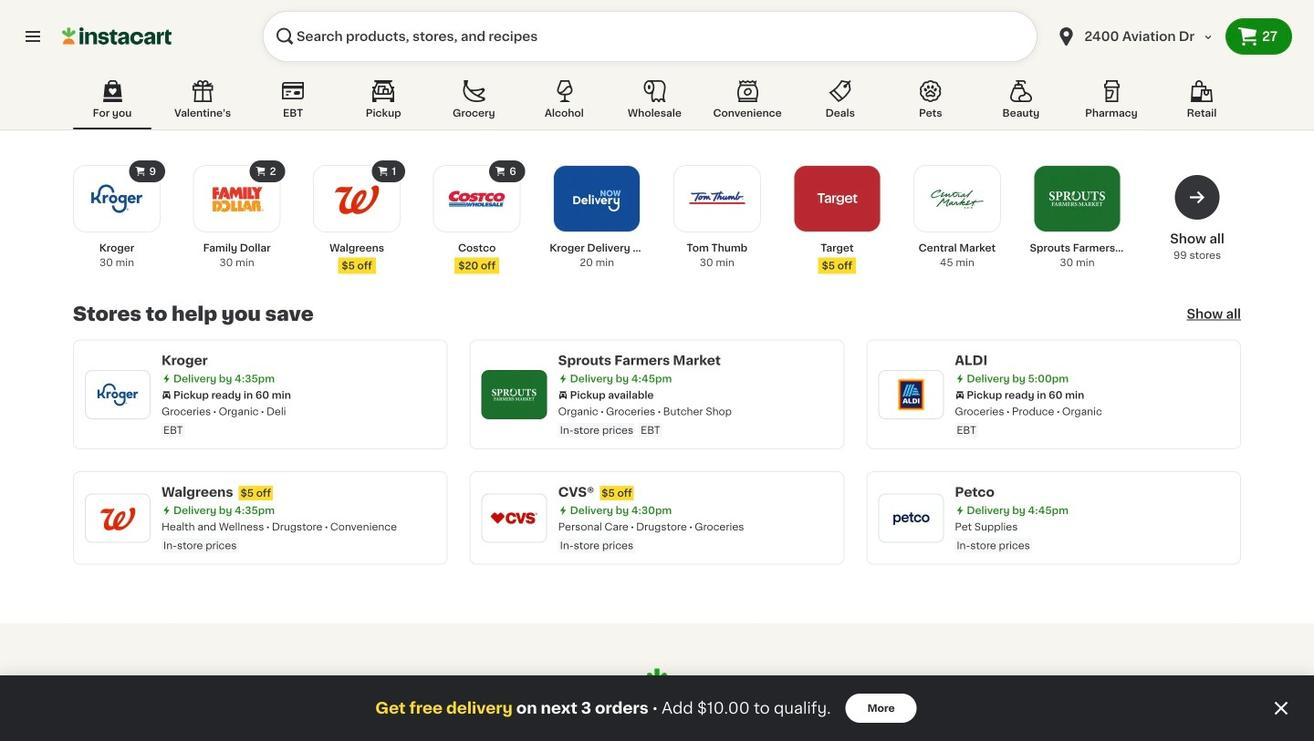 Task type: describe. For each thing, give the bounding box(es) containing it.
family dollar image
[[206, 168, 268, 230]]

walgreens image
[[326, 168, 388, 230]]

cvs® logo image
[[490, 494, 539, 543]]

target image
[[806, 168, 868, 230]]

tom thumb image
[[686, 168, 748, 230]]

kroger logo image
[[93, 370, 142, 420]]

central market image
[[926, 168, 988, 230]]

walgreens logo image
[[93, 494, 142, 543]]

shop categories tab list
[[73, 77, 1241, 130]]

petco logo image
[[887, 494, 936, 543]]

sprouts farmers market image
[[1046, 168, 1108, 230]]

instacart image
[[62, 26, 172, 47]]



Task type: locate. For each thing, give the bounding box(es) containing it.
None search field
[[263, 11, 1037, 62]]

aldi logo image
[[887, 370, 936, 420]]

tab panel
[[64, 159, 1250, 565]]

kroger delivery now image
[[566, 168, 628, 230]]

kroger image
[[86, 168, 148, 230]]

Search field
[[263, 11, 1037, 62]]

costco image
[[446, 168, 508, 230]]

sprouts farmers market logo image
[[490, 370, 539, 420]]

treatment tracker modal dialog
[[0, 676, 1314, 742]]



Task type: vqa. For each thing, say whether or not it's contained in the screenshot.
CVS® logo
yes



